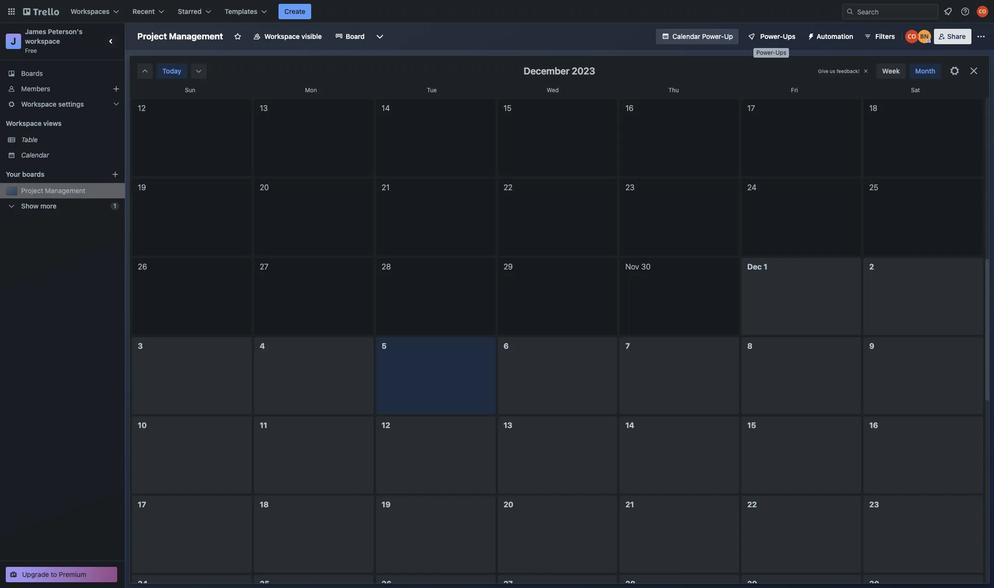 Task type: describe. For each thing, give the bounding box(es) containing it.
27
[[260, 262, 269, 271]]

8
[[748, 342, 753, 350]]

week button
[[877, 63, 906, 79]]

project management link
[[21, 186, 119, 196]]

0 horizontal spatial project management
[[21, 186, 85, 195]]

workspace for workspace settings
[[21, 100, 57, 108]]

0 horizontal spatial sm image
[[194, 66, 204, 76]]

workspace visible button
[[247, 29, 328, 44]]

0 vertical spatial 16
[[626, 104, 634, 112]]

customize views image
[[375, 32, 385, 41]]

0 horizontal spatial 19
[[138, 183, 146, 192]]

create
[[284, 7, 306, 15]]

ben nelson (bennelson96) image
[[918, 30, 931, 43]]

boards
[[22, 170, 45, 178]]

0 notifications image
[[943, 6, 954, 17]]

1 horizontal spatial christina overa (christinaovera) image
[[977, 6, 989, 17]]

nov 30
[[626, 262, 651, 271]]

star or unstar board image
[[234, 33, 241, 40]]

boards link
[[0, 66, 125, 81]]

26
[[138, 262, 147, 271]]

dec
[[748, 262, 762, 271]]

search image
[[846, 8, 854, 15]]

workspaces
[[71, 7, 110, 15]]

5
[[382, 342, 387, 350]]

29
[[504, 262, 513, 271]]

j link
[[6, 34, 21, 49]]

show menu image
[[977, 32, 986, 41]]

0 horizontal spatial 22
[[504, 183, 513, 192]]

0 vertical spatial 23
[[626, 183, 635, 192]]

automation
[[817, 32, 854, 40]]

workspaces button
[[65, 4, 125, 19]]

tue
[[427, 86, 437, 94]]

starred button
[[172, 4, 217, 19]]

james peterson's workspace free
[[25, 27, 84, 54]]

j
[[11, 36, 16, 47]]

management inside project management text field
[[169, 31, 223, 41]]

thu
[[669, 86, 679, 94]]

25
[[870, 183, 879, 192]]

more
[[40, 202, 57, 210]]

december 2023
[[524, 65, 595, 76]]

upgrade to premium link
[[6, 567, 117, 582]]

1 horizontal spatial 18
[[870, 104, 878, 112]]

1 horizontal spatial 23
[[870, 500, 879, 509]]

your
[[6, 170, 20, 178]]

workspace views
[[6, 119, 62, 127]]

0 vertical spatial 1
[[113, 202, 116, 209]]

project inside text field
[[137, 31, 167, 41]]

1 horizontal spatial 1
[[764, 262, 768, 271]]

ups inside tooltip
[[776, 49, 787, 56]]

this member is an admin of this board. image
[[927, 39, 931, 43]]

upgrade to premium
[[22, 570, 86, 578]]

peterson's
[[48, 27, 83, 36]]

1 vertical spatial 21
[[626, 500, 634, 509]]

share button
[[934, 29, 972, 44]]

calendar power-up
[[673, 32, 733, 40]]

recent button
[[127, 4, 170, 19]]

james
[[25, 27, 46, 36]]

workspace visible
[[264, 32, 322, 40]]

your boards with 2 items element
[[6, 169, 97, 180]]

give us feedback! link
[[818, 68, 860, 74]]

1 horizontal spatial 20
[[504, 500, 514, 509]]

up
[[724, 32, 733, 40]]

us
[[830, 68, 836, 74]]

starred
[[178, 7, 202, 15]]

workspace
[[25, 37, 60, 45]]

week
[[883, 67, 900, 75]]

1 vertical spatial 12
[[382, 421, 390, 429]]

Board name text field
[[133, 29, 228, 44]]

power- inside power-ups button
[[761, 32, 783, 40]]

workspace navigation collapse icon image
[[105, 35, 118, 48]]

give
[[818, 68, 829, 74]]

power- inside tooltip
[[757, 49, 776, 56]]

templates
[[225, 7, 258, 15]]

recent
[[133, 7, 155, 15]]

calendar for calendar
[[21, 151, 49, 159]]

1 horizontal spatial 14
[[626, 421, 635, 429]]

back to home image
[[23, 4, 59, 19]]

power- inside calendar power-up link
[[702, 32, 724, 40]]

3
[[138, 342, 143, 350]]



Task type: vqa. For each thing, say whether or not it's contained in the screenshot.


Task type: locate. For each thing, give the bounding box(es) containing it.
22
[[504, 183, 513, 192], [748, 500, 757, 509]]

9
[[870, 342, 875, 350]]

20
[[260, 183, 269, 192], [504, 500, 514, 509]]

table
[[21, 135, 38, 144]]

28
[[382, 262, 391, 271]]

ups down power-ups button
[[776, 49, 787, 56]]

1 horizontal spatial 21
[[626, 500, 634, 509]]

sm image up sun
[[194, 66, 204, 76]]

0 horizontal spatial christina overa (christinaovera) image
[[905, 30, 919, 43]]

2 vertical spatial workspace
[[6, 119, 42, 127]]

0 horizontal spatial 1
[[113, 202, 116, 209]]

calendar down table
[[21, 151, 49, 159]]

calendar link
[[21, 150, 119, 160]]

project management
[[137, 31, 223, 41], [21, 186, 85, 195]]

7
[[626, 342, 630, 350]]

14
[[382, 104, 390, 112], [626, 421, 635, 429]]

show more
[[21, 202, 57, 210]]

0 vertical spatial power-ups
[[761, 32, 796, 40]]

1 horizontal spatial project management
[[137, 31, 223, 41]]

boards
[[21, 69, 43, 77]]

ups up the power-ups tooltip at right top
[[783, 32, 796, 40]]

1 vertical spatial project
[[21, 186, 43, 195]]

0 horizontal spatial 17
[[138, 500, 146, 509]]

0 horizontal spatial 15
[[504, 104, 512, 112]]

0 horizontal spatial 18
[[260, 500, 269, 509]]

0 vertical spatial calendar
[[673, 32, 701, 40]]

sat
[[911, 86, 920, 94]]

0 horizontal spatial 16
[[626, 104, 634, 112]]

workspace up table
[[6, 119, 42, 127]]

settings
[[58, 100, 84, 108]]

1 vertical spatial 18
[[260, 500, 269, 509]]

1 vertical spatial 13
[[504, 421, 512, 429]]

wed
[[547, 86, 559, 94]]

primary element
[[0, 0, 994, 23]]

christina overa (christinaovera) image
[[977, 6, 989, 17], [905, 30, 919, 43]]

james peterson's workspace link
[[25, 27, 84, 45]]

0 vertical spatial 19
[[138, 183, 146, 192]]

1 horizontal spatial calendar
[[673, 32, 701, 40]]

power-ups inside button
[[761, 32, 796, 40]]

workspace settings button
[[0, 97, 125, 112]]

workspace for workspace visible
[[264, 32, 300, 40]]

4
[[260, 342, 265, 350]]

management
[[169, 31, 223, 41], [45, 186, 85, 195]]

1 vertical spatial 17
[[138, 500, 146, 509]]

to
[[51, 570, 57, 578]]

sm image inside automation button
[[803, 29, 817, 42]]

2
[[870, 262, 874, 271]]

1 horizontal spatial 19
[[382, 500, 391, 509]]

workspace settings
[[21, 100, 84, 108]]

1 vertical spatial project management
[[21, 186, 85, 195]]

table link
[[21, 135, 119, 145]]

power-ups
[[761, 32, 796, 40], [757, 49, 787, 56]]

sm image
[[803, 29, 817, 42], [194, 66, 204, 76]]

1 vertical spatial workspace
[[21, 100, 57, 108]]

11
[[260, 421, 267, 429]]

0 horizontal spatial project
[[21, 186, 43, 195]]

0 vertical spatial project management
[[137, 31, 223, 41]]

0 vertical spatial sm image
[[803, 29, 817, 42]]

0 vertical spatial project
[[137, 31, 167, 41]]

power-ups up the power-ups tooltip at right top
[[761, 32, 796, 40]]

automation button
[[803, 29, 859, 44]]

workspace inside button
[[264, 32, 300, 40]]

workspace
[[264, 32, 300, 40], [21, 100, 57, 108], [6, 119, 42, 127]]

fri
[[791, 86, 798, 94]]

1 vertical spatial power-ups
[[757, 49, 787, 56]]

1 vertical spatial 22
[[748, 500, 757, 509]]

create button
[[279, 4, 311, 19]]

0 vertical spatial 13
[[260, 104, 268, 112]]

0 horizontal spatial 13
[[260, 104, 268, 112]]

1 vertical spatial 20
[[504, 500, 514, 509]]

templates button
[[219, 4, 273, 19]]

project
[[137, 31, 167, 41], [21, 186, 43, 195]]

project management up more
[[21, 186, 85, 195]]

0 horizontal spatial management
[[45, 186, 85, 195]]

1 horizontal spatial 17
[[748, 104, 755, 112]]

19
[[138, 183, 146, 192], [382, 500, 391, 509]]

sm image right power-ups button
[[803, 29, 817, 42]]

0 vertical spatial 15
[[504, 104, 512, 112]]

1 vertical spatial 23
[[870, 500, 879, 509]]

13
[[260, 104, 268, 112], [504, 421, 512, 429]]

18
[[870, 104, 878, 112], [260, 500, 269, 509]]

1 down add board image
[[113, 202, 116, 209]]

2023
[[572, 65, 595, 76]]

0 horizontal spatial 21
[[382, 183, 390, 192]]

management inside the project management link
[[45, 186, 85, 195]]

project management down starred
[[137, 31, 223, 41]]

0 horizontal spatial 14
[[382, 104, 390, 112]]

project management inside text field
[[137, 31, 223, 41]]

30
[[641, 262, 651, 271]]

1 vertical spatial 19
[[382, 500, 391, 509]]

6
[[504, 342, 509, 350]]

0 vertical spatial ups
[[783, 32, 796, 40]]

0 vertical spatial 12
[[138, 104, 146, 112]]

0 vertical spatial 17
[[748, 104, 755, 112]]

workspace down members
[[21, 100, 57, 108]]

filters
[[876, 32, 895, 40]]

premium
[[59, 570, 86, 578]]

1 horizontal spatial 12
[[382, 421, 390, 429]]

filters button
[[861, 29, 898, 44]]

1 vertical spatial management
[[45, 186, 85, 195]]

17
[[748, 104, 755, 112], [138, 500, 146, 509]]

10
[[138, 421, 147, 429]]

calendar power-up link
[[656, 29, 739, 44]]

1 vertical spatial 15
[[748, 421, 756, 429]]

project up the show
[[21, 186, 43, 195]]

1 horizontal spatial 13
[[504, 421, 512, 429]]

dec 1
[[748, 262, 768, 271]]

24
[[748, 183, 757, 192]]

feedback!
[[837, 68, 860, 74]]

management down starred 'dropdown button'
[[169, 31, 223, 41]]

1 vertical spatial christina overa (christinaovera) image
[[905, 30, 919, 43]]

sm image
[[140, 66, 150, 76]]

workspace inside dropdown button
[[21, 100, 57, 108]]

show
[[21, 202, 39, 210]]

members link
[[0, 81, 125, 97]]

0 vertical spatial christina overa (christinaovera) image
[[977, 6, 989, 17]]

power-ups button
[[741, 29, 802, 44]]

december
[[524, 65, 570, 76]]

1 vertical spatial calendar
[[21, 151, 49, 159]]

views
[[43, 119, 62, 127]]

0 vertical spatial 20
[[260, 183, 269, 192]]

share
[[948, 32, 966, 40]]

0 vertical spatial 22
[[504, 183, 513, 192]]

0 vertical spatial 14
[[382, 104, 390, 112]]

your boards
[[6, 170, 45, 178]]

give us feedback!
[[818, 68, 860, 74]]

21
[[382, 183, 390, 192], [626, 500, 634, 509]]

open information menu image
[[961, 7, 970, 16]]

1 vertical spatial 16
[[870, 421, 878, 429]]

workspace for workspace views
[[6, 119, 42, 127]]

0 vertical spatial 18
[[870, 104, 878, 112]]

0 horizontal spatial 12
[[138, 104, 146, 112]]

1 horizontal spatial project
[[137, 31, 167, 41]]

0 vertical spatial 21
[[382, 183, 390, 192]]

1 horizontal spatial 15
[[748, 421, 756, 429]]

power-ups down power-ups button
[[757, 49, 787, 56]]

upgrade
[[22, 570, 49, 578]]

0 horizontal spatial 23
[[626, 183, 635, 192]]

free
[[25, 47, 37, 54]]

board
[[346, 32, 365, 40]]

0 vertical spatial workspace
[[264, 32, 300, 40]]

christina overa (christinaovera) image right "open information menu" image
[[977, 6, 989, 17]]

1 horizontal spatial 16
[[870, 421, 878, 429]]

1 right dec
[[764, 262, 768, 271]]

management down your boards with 2 items element at top left
[[45, 186, 85, 195]]

1 vertical spatial ups
[[776, 49, 787, 56]]

1 vertical spatial sm image
[[194, 66, 204, 76]]

ups
[[783, 32, 796, 40], [776, 49, 787, 56]]

board link
[[330, 29, 371, 44]]

calendar left up
[[673, 32, 701, 40]]

0 horizontal spatial 20
[[260, 183, 269, 192]]

23
[[626, 183, 635, 192], [870, 500, 879, 509]]

ups inside button
[[783, 32, 796, 40]]

nov
[[626, 262, 639, 271]]

christina overa (christinaovera) image left this member is an admin of this board. icon
[[905, 30, 919, 43]]

1 horizontal spatial sm image
[[803, 29, 817, 42]]

visible
[[302, 32, 322, 40]]

power-ups inside tooltip
[[757, 49, 787, 56]]

1 horizontal spatial 22
[[748, 500, 757, 509]]

0 vertical spatial management
[[169, 31, 223, 41]]

project down recent popup button
[[137, 31, 167, 41]]

workspace down 'create' button
[[264, 32, 300, 40]]

mon
[[305, 86, 317, 94]]

add board image
[[111, 171, 119, 178]]

Search field
[[854, 4, 938, 19]]

power-ups tooltip
[[754, 48, 789, 57]]

sun
[[185, 86, 195, 94]]

members
[[21, 85, 50, 93]]

0 horizontal spatial calendar
[[21, 151, 49, 159]]

1 vertical spatial 1
[[764, 262, 768, 271]]

1 vertical spatial 14
[[626, 421, 635, 429]]

calendar for calendar power-up
[[673, 32, 701, 40]]

1 horizontal spatial management
[[169, 31, 223, 41]]

12
[[138, 104, 146, 112], [382, 421, 390, 429]]

power-
[[702, 32, 724, 40], [761, 32, 783, 40], [757, 49, 776, 56]]



